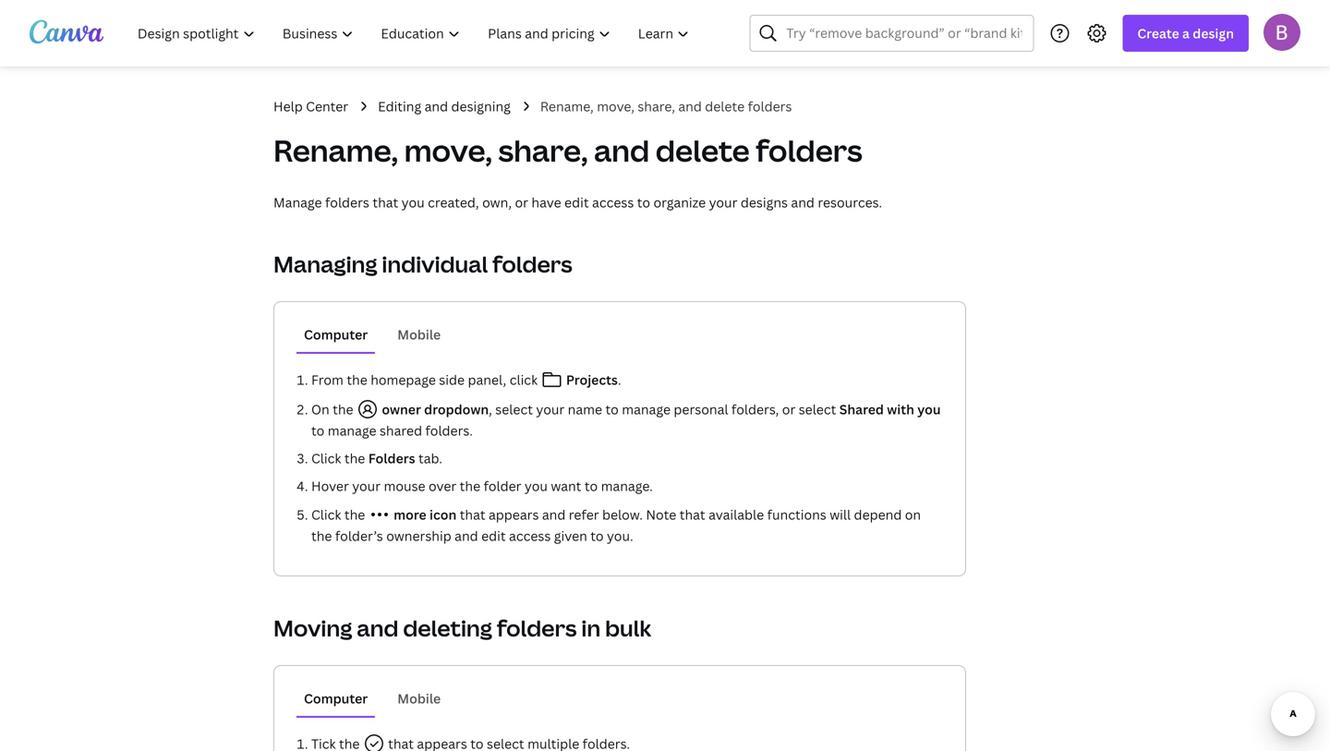 Task type: vqa. For each thing, say whether or not it's contained in the screenshot.
the bottommost delete
yes



Task type: describe. For each thing, give the bounding box(es) containing it.
folder
[[484, 477, 522, 495]]

0 horizontal spatial move,
[[404, 130, 493, 170]]

name
[[568, 401, 603, 418]]

in
[[582, 613, 601, 643]]

managing individual folders
[[274, 249, 573, 279]]

0 vertical spatial rename, move, share, and delete folders
[[540, 97, 792, 115]]

available
[[709, 506, 764, 524]]

manage
[[274, 194, 322, 211]]

1 select from the left
[[496, 401, 533, 418]]

with
[[887, 401, 915, 418]]

to right the "want" in the left bottom of the page
[[585, 477, 598, 495]]

managing
[[274, 249, 378, 279]]

deleting
[[403, 613, 492, 643]]

personal
[[674, 401, 729, 418]]

manage folders that you created, own, or have edit access to organize your designs and resources.
[[274, 194, 883, 211]]

0 vertical spatial move,
[[597, 97, 635, 115]]

have
[[532, 194, 562, 211]]

side
[[439, 371, 465, 389]]

rename, move, share, and delete folders link
[[540, 96, 792, 116]]

the for click the
[[345, 506, 365, 524]]

access inside that appears and refer below. note that available functions will depend on the folder's ownership and edit access given to you.
[[509, 527, 551, 545]]

create a design
[[1138, 24, 1235, 42]]

top level navigation element
[[126, 15, 705, 52]]

0 vertical spatial delete
[[705, 97, 745, 115]]

folders,
[[732, 401, 779, 418]]

hover
[[311, 477, 349, 495]]

2 computer from the top
[[304, 690, 368, 707]]

you.
[[607, 527, 634, 545]]

dropdown
[[424, 401, 489, 418]]

organize
[[654, 194, 706, 211]]

ownership
[[386, 527, 452, 545]]

to right name
[[606, 401, 619, 418]]

note
[[646, 506, 677, 524]]

design
[[1193, 24, 1235, 42]]

1 horizontal spatial that
[[460, 506, 486, 524]]

projects
[[566, 371, 618, 389]]

a
[[1183, 24, 1190, 42]]

moving and deleting folders in bulk
[[274, 613, 652, 643]]

shared
[[840, 401, 884, 418]]

0 horizontal spatial share,
[[499, 130, 588, 170]]

click the folders tab.
[[311, 450, 443, 467]]

that appears and refer below. note that available functions will depend on the folder's ownership and edit access given to you.
[[311, 506, 921, 545]]

owner
[[382, 401, 421, 418]]

on the
[[311, 401, 357, 418]]

editing
[[378, 97, 422, 115]]

manage.
[[601, 477, 653, 495]]

editing and designing
[[378, 97, 511, 115]]

click the
[[311, 506, 368, 524]]

designing
[[451, 97, 511, 115]]

center
[[306, 97, 349, 115]]

0 horizontal spatial or
[[515, 194, 529, 211]]

Try "remove background" or "brand kit" search field
[[787, 16, 1022, 51]]

the for click the folders tab.
[[345, 450, 365, 467]]

or inside owner dropdown , select your name to manage personal folders, or select shared with you to manage shared folders.
[[783, 401, 796, 418]]

1 horizontal spatial manage
[[622, 401, 671, 418]]

the inside that appears and refer below. note that available functions will depend on the folder's ownership and edit access given to you.
[[311, 527, 332, 545]]

2 mobile button from the top
[[390, 681, 448, 716]]

panel,
[[468, 371, 507, 389]]

on
[[905, 506, 921, 524]]

hover your mouse over the folder you want to manage.
[[311, 477, 653, 495]]

edit inside that appears and refer below. note that available functions will depend on the folder's ownership and edit access given to you.
[[482, 527, 506, 545]]

own,
[[482, 194, 512, 211]]

want
[[551, 477, 582, 495]]

to inside that appears and refer below. note that available functions will depend on the folder's ownership and edit access given to you.
[[591, 527, 604, 545]]

bulk
[[605, 613, 652, 643]]

mobile for 1st mobile button from the top of the page
[[398, 326, 441, 343]]

functions
[[768, 506, 827, 524]]

to down on
[[311, 422, 325, 439]]

you inside owner dropdown , select your name to manage personal folders, or select shared with you to manage shared folders.
[[918, 401, 941, 418]]

over
[[429, 477, 457, 495]]

computer button for 2nd mobile button from the top of the page
[[297, 681, 375, 716]]

below.
[[603, 506, 643, 524]]

projects .
[[563, 371, 622, 389]]

create a design button
[[1123, 15, 1249, 52]]

2 select from the left
[[799, 401, 837, 418]]



Task type: locate. For each thing, give the bounding box(es) containing it.
1 vertical spatial or
[[783, 401, 796, 418]]

your left name
[[536, 401, 565, 418]]

1 click from the top
[[311, 450, 341, 467]]

1 vertical spatial your
[[536, 401, 565, 418]]

1 vertical spatial you
[[918, 401, 941, 418]]

the down click the
[[311, 527, 332, 545]]

folders
[[748, 97, 792, 115], [756, 130, 863, 170], [325, 194, 370, 211], [493, 249, 573, 279], [497, 613, 577, 643]]

1 vertical spatial rename,
[[274, 130, 398, 170]]

and
[[425, 97, 448, 115], [679, 97, 702, 115], [594, 130, 650, 170], [791, 194, 815, 211], [542, 506, 566, 524], [455, 527, 478, 545], [357, 613, 399, 643]]

0 vertical spatial mobile button
[[390, 317, 448, 352]]

refer
[[569, 506, 599, 524]]

0 vertical spatial computer
[[304, 326, 368, 343]]

0 vertical spatial your
[[709, 194, 738, 211]]

owner dropdown , select your name to manage personal folders, or select shared with you to manage shared folders.
[[311, 401, 941, 439]]

depend
[[854, 506, 902, 524]]

computer
[[304, 326, 368, 343], [304, 690, 368, 707]]

computer down moving
[[304, 690, 368, 707]]

0 vertical spatial share,
[[638, 97, 675, 115]]

0 horizontal spatial access
[[509, 527, 551, 545]]

2 vertical spatial you
[[525, 477, 548, 495]]

icon
[[430, 506, 457, 524]]

homepage
[[371, 371, 436, 389]]

to
[[637, 194, 651, 211], [606, 401, 619, 418], [311, 422, 325, 439], [585, 477, 598, 495], [591, 527, 604, 545]]

1 mobile from the top
[[398, 326, 441, 343]]

access left organize
[[592, 194, 634, 211]]

mobile button
[[390, 317, 448, 352], [390, 681, 448, 716]]

your inside owner dropdown , select your name to manage personal folders, or select shared with you to manage shared folders.
[[536, 401, 565, 418]]

1 mobile button from the top
[[390, 317, 448, 352]]

computer up from
[[304, 326, 368, 343]]

1 horizontal spatial edit
[[565, 194, 589, 211]]

manage down on the
[[328, 422, 377, 439]]

that right icon
[[460, 506, 486, 524]]

0 vertical spatial manage
[[622, 401, 671, 418]]

mobile
[[398, 326, 441, 343], [398, 690, 441, 707]]

edit
[[565, 194, 589, 211], [482, 527, 506, 545]]

the
[[347, 371, 368, 389], [333, 401, 354, 418], [345, 450, 365, 467], [460, 477, 481, 495], [345, 506, 365, 524], [311, 527, 332, 545]]

click down the hover
[[311, 506, 341, 524]]

folders
[[368, 450, 415, 467]]

1 horizontal spatial rename,
[[540, 97, 594, 115]]

2 horizontal spatial that
[[680, 506, 706, 524]]

2 mobile from the top
[[398, 690, 441, 707]]

0 horizontal spatial your
[[352, 477, 381, 495]]

you left the "want" in the left bottom of the page
[[525, 477, 548, 495]]

more
[[394, 506, 427, 524]]

0 vertical spatial you
[[402, 194, 425, 211]]

on
[[311, 401, 330, 418]]

individual
[[382, 249, 488, 279]]

1 vertical spatial access
[[509, 527, 551, 545]]

the right from
[[347, 371, 368, 389]]

1 horizontal spatial access
[[592, 194, 634, 211]]

1 horizontal spatial or
[[783, 401, 796, 418]]

2 vertical spatial your
[[352, 477, 381, 495]]

your left 'designs'
[[709, 194, 738, 211]]

help center
[[274, 97, 349, 115]]

that
[[373, 194, 398, 211], [460, 506, 486, 524], [680, 506, 706, 524]]

that left created,
[[373, 194, 398, 211]]

0 horizontal spatial rename,
[[274, 130, 398, 170]]

delete
[[705, 97, 745, 115], [656, 130, 750, 170]]

appears
[[489, 506, 539, 524]]

1 horizontal spatial share,
[[638, 97, 675, 115]]

rename, move, share, and delete folders
[[540, 97, 792, 115], [274, 130, 863, 170]]

0 vertical spatial rename,
[[540, 97, 594, 115]]

click
[[311, 450, 341, 467], [311, 506, 341, 524]]

0 vertical spatial computer button
[[297, 317, 375, 352]]

given
[[554, 527, 588, 545]]

computer button for 1st mobile button from the top of the page
[[297, 317, 375, 352]]

1 vertical spatial manage
[[328, 422, 377, 439]]

tab.
[[419, 450, 443, 467]]

your
[[709, 194, 738, 211], [536, 401, 565, 418], [352, 477, 381, 495]]

or
[[515, 194, 529, 211], [783, 401, 796, 418]]

click
[[510, 371, 538, 389]]

created,
[[428, 194, 479, 211]]

1 computer from the top
[[304, 326, 368, 343]]

manage left personal
[[622, 401, 671, 418]]

select right ','
[[496, 401, 533, 418]]

edit right have
[[565, 194, 589, 211]]

click up the hover
[[311, 450, 341, 467]]

mobile button up from the homepage side panel, click
[[390, 317, 448, 352]]

0 horizontal spatial manage
[[328, 422, 377, 439]]

2 click from the top
[[311, 506, 341, 524]]

rename, down center
[[274, 130, 398, 170]]

more icon
[[391, 506, 457, 524]]

mouse
[[384, 477, 426, 495]]

you right with
[[918, 401, 941, 418]]

you left created,
[[402, 194, 425, 211]]

0 vertical spatial access
[[592, 194, 634, 211]]

the right over
[[460, 477, 481, 495]]

1 computer button from the top
[[297, 317, 375, 352]]

mobile button down deleting
[[390, 681, 448, 716]]

0 vertical spatial or
[[515, 194, 529, 211]]

the for from the homepage side panel, click
[[347, 371, 368, 389]]

that right the note
[[680, 506, 706, 524]]

.
[[618, 371, 622, 389]]

1 vertical spatial share,
[[499, 130, 588, 170]]

computer button down moving
[[297, 681, 375, 716]]

your down click the folders tab.
[[352, 477, 381, 495]]

shared
[[380, 422, 422, 439]]

2 horizontal spatial your
[[709, 194, 738, 211]]

0 horizontal spatial you
[[402, 194, 425, 211]]

mobile down deleting
[[398, 690, 441, 707]]

or right folders, on the bottom of the page
[[783, 401, 796, 418]]

to left organize
[[637, 194, 651, 211]]

0 horizontal spatial that
[[373, 194, 398, 211]]

access
[[592, 194, 634, 211], [509, 527, 551, 545]]

,
[[489, 401, 492, 418]]

bob builder image
[[1264, 14, 1301, 51]]

1 vertical spatial delete
[[656, 130, 750, 170]]

share,
[[638, 97, 675, 115], [499, 130, 588, 170]]

1 horizontal spatial select
[[799, 401, 837, 418]]

help center link
[[274, 96, 349, 116]]

1 vertical spatial computer button
[[297, 681, 375, 716]]

rename, right designing
[[540, 97, 594, 115]]

2 horizontal spatial you
[[918, 401, 941, 418]]

0 vertical spatial mobile
[[398, 326, 441, 343]]

editing and designing link
[[378, 96, 511, 116]]

you
[[402, 194, 425, 211], [918, 401, 941, 418], [525, 477, 548, 495]]

click for click the
[[311, 506, 341, 524]]

create
[[1138, 24, 1180, 42]]

1 vertical spatial rename, move, share, and delete folders
[[274, 130, 863, 170]]

0 vertical spatial click
[[311, 450, 341, 467]]

resources.
[[818, 194, 883, 211]]

1 vertical spatial mobile
[[398, 690, 441, 707]]

help
[[274, 97, 303, 115]]

1 vertical spatial click
[[311, 506, 341, 524]]

1 vertical spatial move,
[[404, 130, 493, 170]]

the up folder's
[[345, 506, 365, 524]]

click for click the folders tab.
[[311, 450, 341, 467]]

folder's
[[335, 527, 383, 545]]

or right own,
[[515, 194, 529, 211]]

1 vertical spatial computer
[[304, 690, 368, 707]]

edit down the appears
[[482, 527, 506, 545]]

from
[[311, 371, 344, 389]]

from the homepage side panel, click
[[311, 371, 541, 389]]

1 horizontal spatial your
[[536, 401, 565, 418]]

2 computer button from the top
[[297, 681, 375, 716]]

access down the appears
[[509, 527, 551, 545]]

mobile up from the homepage side panel, click
[[398, 326, 441, 343]]

0 horizontal spatial edit
[[482, 527, 506, 545]]

the for on the
[[333, 401, 354, 418]]

designs
[[741, 194, 788, 211]]

manage
[[622, 401, 671, 418], [328, 422, 377, 439]]

1 horizontal spatial move,
[[597, 97, 635, 115]]

will
[[830, 506, 851, 524]]

moving
[[274, 613, 352, 643]]

0 horizontal spatial select
[[496, 401, 533, 418]]

0 vertical spatial edit
[[565, 194, 589, 211]]

the left "folders"
[[345, 450, 365, 467]]

to left you.
[[591, 527, 604, 545]]

1 vertical spatial mobile button
[[390, 681, 448, 716]]

move,
[[597, 97, 635, 115], [404, 130, 493, 170]]

computer button
[[297, 317, 375, 352], [297, 681, 375, 716]]

computer button up from
[[297, 317, 375, 352]]

1 vertical spatial edit
[[482, 527, 506, 545]]

mobile for 2nd mobile button from the top of the page
[[398, 690, 441, 707]]

select left the shared
[[799, 401, 837, 418]]

the right on
[[333, 401, 354, 418]]

folders.
[[426, 422, 473, 439]]

rename,
[[540, 97, 594, 115], [274, 130, 398, 170]]

1 horizontal spatial you
[[525, 477, 548, 495]]



